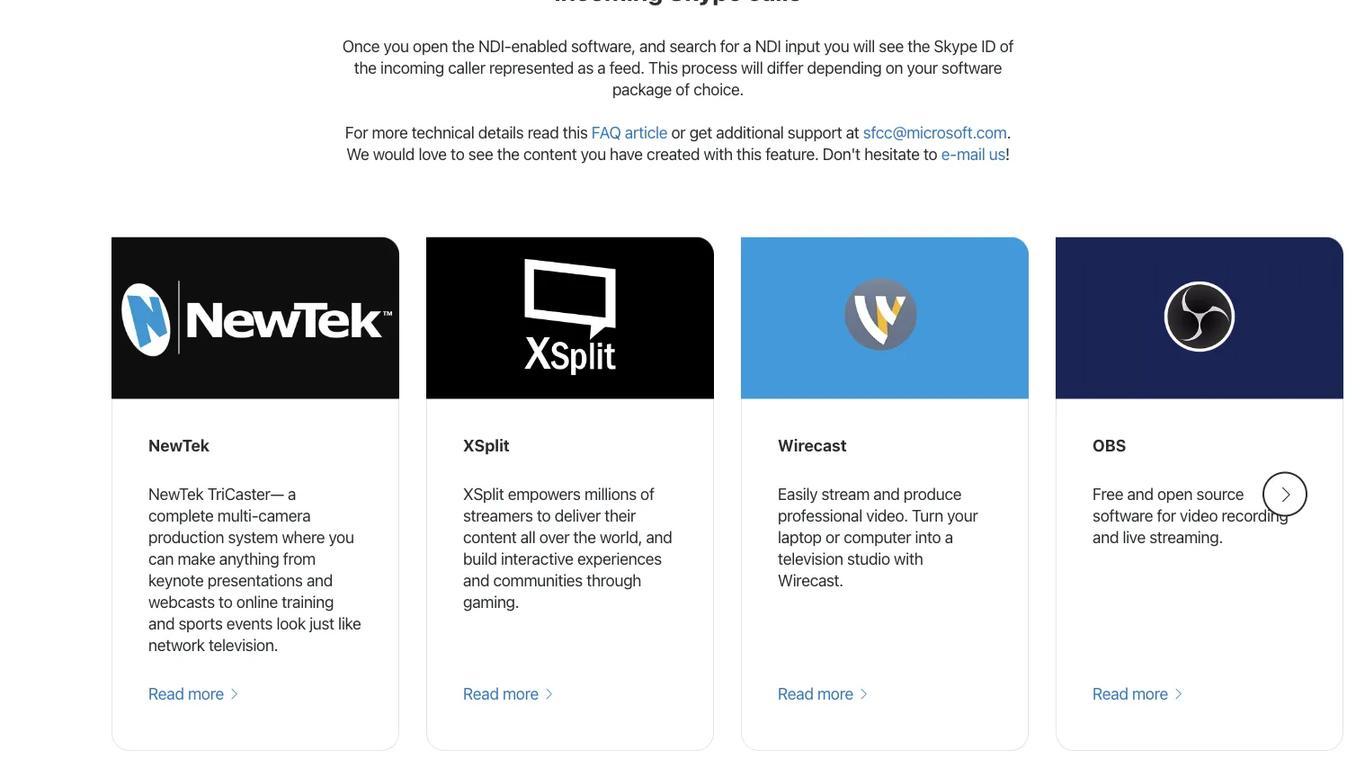 Task type: vqa. For each thing, say whether or not it's contained in the screenshot.
XSplit empowers millions of streamers to deliver their content all over the world, and build interactive experiences and communities through gaming.'s more
yes



Task type: describe. For each thing, give the bounding box(es) containing it.
for more technical details read this faq article or get additional support at sfcc@microsoft.com
[[345, 123, 1007, 143]]

and up "training"
[[307, 571, 333, 591]]

experiences
[[577, 550, 662, 569]]

build
[[463, 550, 497, 569]]

to inside the newtek tricaster— a complete multi-camera production system where you can make anything from keynote presentations and webcasts to online training and sports events look just like network television.
[[219, 593, 233, 612]]

events
[[226, 614, 273, 634]]

faq
[[592, 123, 621, 143]]

for inside once you open the ndi-enabled software, and search for a ndi input you will see the skype id of the incoming caller represented as a feed. this process will differ depending on your software package of choice.
[[720, 37, 739, 56]]

0 horizontal spatial or
[[671, 123, 686, 143]]

read more for keynote
[[148, 685, 228, 704]]

enabled
[[511, 37, 567, 56]]

and right free
[[1128, 485, 1154, 504]]

millions
[[585, 485, 637, 504]]

more for free and open source software for video recording and live streaming.
[[1132, 685, 1168, 704]]

newtek company logo image
[[112, 238, 399, 400]]

read more link for studio
[[778, 684, 869, 706]]

once
[[342, 37, 380, 56]]

1 horizontal spatial of
[[676, 80, 690, 100]]

the down 'once'
[[354, 59, 377, 78]]

camera
[[258, 507, 311, 526]]

interactive
[[501, 550, 574, 569]]

represented
[[489, 59, 574, 78]]

open for source
[[1158, 485, 1193, 504]]

free
[[1093, 485, 1124, 504]]

get
[[690, 123, 712, 143]]

of inside xsplit empowers millions of streamers to deliver their content all over the world, and build interactive experiences and communities through gaming.
[[641, 485, 655, 504]]

multi-
[[218, 507, 258, 526]]

keynote
[[148, 571, 204, 591]]

video.
[[866, 507, 908, 526]]

all
[[521, 528, 536, 547]]

streaming.
[[1150, 528, 1223, 547]]

look
[[277, 614, 306, 634]]

you inside the newtek tricaster— a complete multi-camera production system where you can make anything from keynote presentations and webcasts to online training and sports events look just like network television.
[[329, 528, 354, 547]]

system
[[228, 528, 278, 547]]

produce
[[904, 485, 962, 504]]

and left live
[[1093, 528, 1119, 547]]

xsplit for xsplit empowers millions of streamers to deliver their content all over the world, and build interactive experiences and communities through gaming.
[[463, 485, 504, 504]]

production
[[148, 528, 224, 547]]

tricaster—
[[207, 485, 284, 504]]

easily
[[778, 485, 818, 504]]

studio
[[847, 550, 890, 569]]

and down build
[[463, 571, 489, 591]]

see inside once you open the ndi-enabled software, and search for a ndi input you will see the skype id of the incoming caller represented as a feed. this process will differ depending on your software package of choice.
[[879, 37, 904, 56]]

online
[[236, 593, 278, 612]]

with inside easily stream and produce professional video. turn your laptop or computer into a television studio with wirecast.
[[894, 550, 923, 569]]

sports
[[178, 614, 223, 634]]

obs company logo image
[[1056, 238, 1344, 400]]

details
[[478, 123, 524, 143]]

source
[[1197, 485, 1244, 504]]

obs
[[1093, 436, 1126, 456]]

open for the
[[413, 37, 448, 56]]

more for xsplit empowers millions of streamers to deliver their content all over the world, and build interactive experiences and communities through gaming.
[[503, 685, 539, 704]]

empowers
[[508, 485, 581, 504]]

with inside . we would love to see the content you have created with this feature. don't hesitate to
[[704, 145, 733, 164]]

differ
[[767, 59, 803, 78]]

hesitate to
[[864, 145, 938, 164]]

read for newtek tricaster— a complete multi-camera production system where you can make anything from keynote presentations and webcasts to online training and sports events look just like network television.
[[148, 685, 184, 704]]

xsplit company logo image
[[426, 238, 714, 400]]

mail us
[[957, 145, 1006, 164]]

network
[[148, 636, 205, 655]]

e-mail us link
[[941, 145, 1006, 164]]

search
[[670, 37, 716, 56]]

the left skype
[[908, 37, 930, 56]]

e-
[[941, 145, 957, 164]]

and inside easily stream and produce professional video. turn your laptop or computer into a television studio with wirecast.
[[874, 485, 900, 504]]

0 vertical spatial will
[[853, 37, 875, 56]]

where
[[282, 528, 325, 547]]

. we would love to see the content you have created with this feature. don't hesitate to
[[346, 123, 1011, 164]]

read more for studio
[[778, 685, 857, 704]]

e-mail us !
[[941, 145, 1010, 164]]

caller
[[448, 59, 485, 78]]

a inside the newtek tricaster— a complete multi-camera production system where you can make anything from keynote presentations and webcasts to online training and sports events look just like network television.
[[288, 485, 296, 504]]

read
[[528, 123, 559, 143]]

this inside . we would love to see the content you have created with this feature. don't hesitate to
[[737, 145, 762, 164]]

read more for build
[[463, 685, 543, 704]]

streamers
[[463, 507, 533, 526]]

read for free and open source software for video recording and live streaming.
[[1093, 685, 1129, 704]]

through
[[587, 571, 641, 591]]

computer
[[844, 528, 911, 547]]

see inside . we would love to see the content you have created with this feature. don't hesitate to
[[468, 145, 493, 164]]

created
[[647, 145, 700, 164]]

article
[[625, 123, 668, 143]]

professional
[[778, 507, 863, 526]]

read more link for keynote
[[148, 684, 239, 706]]

incoming
[[380, 59, 444, 78]]



Task type: locate. For each thing, give the bounding box(es) containing it.
xsplit
[[463, 436, 510, 456], [463, 485, 504, 504]]

read
[[148, 685, 184, 704], [463, 685, 499, 704], [778, 685, 814, 704], [1093, 685, 1129, 704]]

.
[[1007, 123, 1011, 143]]

0 horizontal spatial content
[[463, 528, 517, 547]]

0 vertical spatial software
[[942, 59, 1002, 78]]

3 read more from the left
[[778, 685, 857, 704]]

would
[[373, 145, 415, 164]]

2 xsplit from the top
[[463, 485, 504, 504]]

for up process
[[720, 37, 739, 56]]

with down get
[[704, 145, 733, 164]]

newtek inside the newtek tricaster— a complete multi-camera production system where you can make anything from keynote presentations and webcasts to online training and sports events look just like network television.
[[148, 485, 204, 504]]

content inside . we would love to see the content you have created with this feature. don't hesitate to
[[523, 145, 577, 164]]

0 horizontal spatial see
[[468, 145, 493, 164]]

open up video
[[1158, 485, 1193, 504]]

to right love
[[451, 145, 465, 164]]

this
[[649, 59, 678, 78]]

0 horizontal spatial open
[[413, 37, 448, 56]]

0 vertical spatial to
[[451, 145, 465, 164]]

2 vertical spatial to
[[219, 593, 233, 612]]

1 horizontal spatial to
[[451, 145, 465, 164]]

2 horizontal spatial to
[[537, 507, 551, 526]]

1 vertical spatial this
[[737, 145, 762, 164]]

on
[[886, 59, 903, 78]]

this left faq
[[563, 123, 588, 143]]

turn
[[912, 507, 943, 526]]

3 read more link from the left
[[778, 684, 869, 706]]

1 read more link from the left
[[148, 684, 239, 706]]

xsplit empowers millions of streamers to deliver their content all over the world, and build interactive experiences and communities through gaming.
[[463, 485, 672, 612]]

webcasts
[[148, 593, 215, 612]]

2 horizontal spatial of
[[1000, 37, 1014, 56]]

laptop
[[778, 528, 822, 547]]

input
[[785, 37, 820, 56]]

1 vertical spatial content
[[463, 528, 517, 547]]

like
[[338, 614, 361, 634]]

newtek tricaster— a complete multi-camera production system where you can make anything from keynote presentations and webcasts to online training and sports events look just like network television.
[[148, 485, 361, 655]]

xsplit inside xsplit empowers millions of streamers to deliver their content all over the world, and build interactive experiences and communities through gaming.
[[463, 485, 504, 504]]

2 read from the left
[[463, 685, 499, 704]]

for inside free and open source software for video recording and live streaming.
[[1157, 507, 1176, 526]]

0 horizontal spatial software
[[942, 59, 1002, 78]]

4 read more link from the left
[[1093, 684, 1183, 706]]

1 vertical spatial will
[[741, 59, 763, 78]]

ndi
[[755, 37, 781, 56]]

sfcc@microsoft.com
[[863, 123, 1007, 143]]

1 vertical spatial your
[[947, 507, 978, 526]]

to inside . we would love to see the content you have created with this feature. don't hesitate to
[[451, 145, 465, 164]]

software down skype
[[942, 59, 1002, 78]]

0 horizontal spatial of
[[641, 485, 655, 504]]

complete
[[148, 507, 214, 526]]

0 vertical spatial newtek
[[148, 436, 210, 456]]

you right where
[[329, 528, 354, 547]]

software inside once you open the ndi-enabled software, and search for a ndi input you will see the skype id of the incoming caller represented as a feed. this process will differ depending on your software package of choice.
[[942, 59, 1002, 78]]

and right world,
[[646, 528, 672, 547]]

faq article link
[[592, 123, 668, 143]]

television
[[778, 550, 843, 569]]

0 horizontal spatial your
[[907, 59, 938, 78]]

1 vertical spatial with
[[894, 550, 923, 569]]

open inside free and open source software for video recording and live streaming.
[[1158, 485, 1193, 504]]

just
[[310, 614, 334, 634]]

deliver
[[555, 507, 601, 526]]

with down into
[[894, 550, 923, 569]]

4 read more from the left
[[1093, 685, 1172, 704]]

0 vertical spatial for
[[720, 37, 739, 56]]

package
[[612, 80, 672, 100]]

1 horizontal spatial your
[[947, 507, 978, 526]]

you up depending
[[824, 37, 849, 56]]

software inside free and open source software for video recording and live streaming.
[[1093, 507, 1153, 526]]

you down faq
[[581, 145, 606, 164]]

support
[[788, 123, 842, 143]]

to inside xsplit empowers millions of streamers to deliver their content all over the world, and build interactive experiences and communities through gaming.
[[537, 507, 551, 526]]

software
[[942, 59, 1002, 78], [1093, 507, 1153, 526]]

newtek for newtek tricaster— a complete multi-camera production system where you can make anything from keynote presentations and webcasts to online training and sports events look just like network television.
[[148, 485, 204, 504]]

the
[[452, 37, 475, 56], [908, 37, 930, 56], [354, 59, 377, 78], [497, 145, 520, 164], [573, 528, 596, 547]]

of right millions
[[641, 485, 655, 504]]

as
[[578, 59, 594, 78]]

a left ndi
[[743, 37, 751, 56]]

a right as
[[597, 59, 606, 78]]

1 vertical spatial of
[[676, 80, 690, 100]]

0 vertical spatial see
[[879, 37, 904, 56]]

and up video.
[[874, 485, 900, 504]]

or down professional
[[826, 528, 840, 547]]

your inside once you open the ndi-enabled software, and search for a ndi input you will see the skype id of the incoming caller represented as a feed. this process will differ depending on your software package of choice.
[[907, 59, 938, 78]]

the down deliver
[[573, 528, 596, 547]]

the inside xsplit empowers millions of streamers to deliver their content all over the world, and build interactive experiences and communities through gaming.
[[573, 528, 596, 547]]

1 vertical spatial open
[[1158, 485, 1193, 504]]

a right into
[[945, 528, 953, 547]]

ndi-
[[478, 37, 511, 56]]

1 vertical spatial see
[[468, 145, 493, 164]]

1 read more from the left
[[148, 685, 228, 704]]

content down 'streamers'
[[463, 528, 517, 547]]

for
[[345, 123, 368, 143]]

and inside once you open the ndi-enabled software, and search for a ndi input you will see the skype id of the incoming caller represented as a feed. this process will differ depending on your software package of choice.
[[639, 37, 666, 56]]

content
[[523, 145, 577, 164], [463, 528, 517, 547]]

and up network
[[148, 614, 175, 634]]

0 vertical spatial with
[[704, 145, 733, 164]]

1 horizontal spatial or
[[826, 528, 840, 547]]

3 read from the left
[[778, 685, 814, 704]]

4 read from the left
[[1093, 685, 1129, 704]]

0 vertical spatial xsplit
[[463, 436, 510, 456]]

content down read
[[523, 145, 577, 164]]

you up the incoming
[[384, 37, 409, 56]]

1 vertical spatial software
[[1093, 507, 1153, 526]]

sfcc@microsoft.com link
[[863, 123, 1007, 143]]

1 vertical spatial xsplit
[[463, 485, 504, 504]]

we
[[346, 145, 369, 164]]

world,
[[600, 528, 642, 547]]

skype
[[934, 37, 978, 56]]

more
[[372, 123, 408, 143], [188, 685, 224, 704], [503, 685, 539, 704], [818, 685, 854, 704], [1132, 685, 1168, 704]]

2 read more link from the left
[[463, 684, 554, 706]]

and
[[639, 37, 666, 56], [874, 485, 900, 504], [1128, 485, 1154, 504], [646, 528, 672, 547], [1093, 528, 1119, 547], [307, 571, 333, 591], [463, 571, 489, 591], [148, 614, 175, 634]]

television.
[[209, 636, 278, 655]]

easily stream and produce professional video. turn your laptop or computer into a television studio with wirecast.
[[778, 485, 978, 591]]

will up depending
[[853, 37, 875, 56]]

process
[[682, 59, 737, 78]]

choice.
[[694, 80, 744, 100]]

training
[[282, 593, 334, 612]]

additional
[[716, 123, 784, 143]]

open
[[413, 37, 448, 56], [1158, 485, 1193, 504]]

to
[[451, 145, 465, 164], [537, 507, 551, 526], [219, 593, 233, 612]]

presentations
[[208, 571, 303, 591]]

more for easily stream and produce professional video. turn your laptop or computer into a television studio with wirecast.
[[818, 685, 854, 704]]

with
[[704, 145, 733, 164], [894, 550, 923, 569]]

wirecast.
[[778, 571, 844, 591]]

1 horizontal spatial content
[[523, 145, 577, 164]]

feature.
[[766, 145, 819, 164]]

can
[[148, 550, 174, 569]]

1 read from the left
[[148, 685, 184, 704]]

0 horizontal spatial will
[[741, 59, 763, 78]]

live
[[1123, 528, 1146, 547]]

or inside easily stream and produce professional video. turn your laptop or computer into a television studio with wirecast.
[[826, 528, 840, 547]]

stream
[[822, 485, 870, 504]]

1 newtek from the top
[[148, 436, 210, 456]]

0 horizontal spatial this
[[563, 123, 588, 143]]

you
[[384, 37, 409, 56], [824, 37, 849, 56], [581, 145, 606, 164], [329, 528, 354, 547]]

0 vertical spatial your
[[907, 59, 938, 78]]

1 horizontal spatial with
[[894, 550, 923, 569]]

0 vertical spatial open
[[413, 37, 448, 56]]

of
[[1000, 37, 1014, 56], [676, 80, 690, 100], [641, 485, 655, 504]]

content inside xsplit empowers millions of streamers to deliver their content all over the world, and build interactive experiences and communities through gaming.
[[463, 528, 517, 547]]

at
[[846, 123, 860, 143]]

to down empowers
[[537, 507, 551, 526]]

open inside once you open the ndi-enabled software, and search for a ndi input you will see the skype id of the incoming caller represented as a feed. this process will differ depending on your software package of choice.
[[413, 37, 448, 56]]

wirecast
[[778, 436, 847, 456]]

the up caller
[[452, 37, 475, 56]]

of right id
[[1000, 37, 1014, 56]]

xsplit for xsplit
[[463, 436, 510, 456]]

1 horizontal spatial for
[[1157, 507, 1176, 526]]

1 horizontal spatial will
[[853, 37, 875, 56]]

read for xsplit empowers millions of streamers to deliver their content all over the world, and build interactive experiences and communities through gaming.
[[463, 685, 499, 704]]

1 vertical spatial newtek
[[148, 485, 204, 504]]

you inside . we would love to see the content you have created with this feature. don't hesitate to
[[581, 145, 606, 164]]

for up streaming.
[[1157, 507, 1176, 526]]

0 horizontal spatial for
[[720, 37, 739, 56]]

0 horizontal spatial to
[[219, 593, 233, 612]]

read more link
[[148, 684, 239, 706], [463, 684, 554, 706], [778, 684, 869, 706], [1093, 684, 1183, 706]]

see down details
[[468, 145, 493, 164]]

will down ndi
[[741, 59, 763, 78]]

0 vertical spatial content
[[523, 145, 577, 164]]

a
[[743, 37, 751, 56], [597, 59, 606, 78], [288, 485, 296, 504], [945, 528, 953, 547]]

read for easily stream and produce professional video. turn your laptop or computer into a television studio with wirecast.
[[778, 685, 814, 704]]

1 horizontal spatial software
[[1093, 507, 1153, 526]]

wirecast company logo image
[[741, 238, 1029, 400]]

your right on
[[907, 59, 938, 78]]

into
[[915, 528, 941, 547]]

software up live
[[1093, 507, 1153, 526]]

a inside easily stream and produce professional video. turn your laptop or computer into a television studio with wirecast.
[[945, 528, 953, 547]]

and up this
[[639, 37, 666, 56]]

0 vertical spatial this
[[563, 123, 588, 143]]

1 horizontal spatial this
[[737, 145, 762, 164]]

depending
[[807, 59, 882, 78]]

0 vertical spatial or
[[671, 123, 686, 143]]

1 vertical spatial or
[[826, 528, 840, 547]]

read more link for build
[[463, 684, 554, 706]]

open up the incoming
[[413, 37, 448, 56]]

or up created
[[671, 123, 686, 143]]

of down this
[[676, 80, 690, 100]]

0 horizontal spatial with
[[704, 145, 733, 164]]

1 horizontal spatial open
[[1158, 485, 1193, 504]]

to left "online"
[[219, 593, 233, 612]]

make
[[178, 550, 215, 569]]

more for newtek tricaster— a complete multi-camera production system where you can make anything from keynote presentations and webcasts to online training and sports events look just like network television.
[[188, 685, 224, 704]]

1 vertical spatial for
[[1157, 507, 1176, 526]]

video
[[1180, 507, 1218, 526]]

1 xsplit from the top
[[463, 436, 510, 456]]

2 vertical spatial of
[[641, 485, 655, 504]]

1 horizontal spatial see
[[879, 37, 904, 56]]

the down details
[[497, 145, 520, 164]]

2 newtek from the top
[[148, 485, 204, 504]]

newtek
[[148, 436, 210, 456], [148, 485, 204, 504]]

see up on
[[879, 37, 904, 56]]

once you open the ndi-enabled software, and search for a ndi input you will see the skype id of the incoming caller represented as a feed. this process will differ depending on your software package of choice.
[[342, 37, 1014, 100]]

!
[[1006, 145, 1010, 164]]

free and open source software for video recording and live streaming.
[[1093, 485, 1289, 547]]

id
[[981, 37, 996, 56]]

read more
[[148, 685, 228, 704], [463, 685, 543, 704], [778, 685, 857, 704], [1093, 685, 1172, 704]]

have
[[610, 145, 643, 164]]

the inside . we would love to see the content you have created with this feature. don't hesitate to
[[497, 145, 520, 164]]

a up camera
[[288, 485, 296, 504]]

your right "turn"
[[947, 507, 978, 526]]

recording
[[1222, 507, 1289, 526]]

your
[[907, 59, 938, 78], [947, 507, 978, 526]]

gaming.
[[463, 593, 519, 612]]

communities
[[493, 571, 583, 591]]

this down additional
[[737, 145, 762, 164]]

your inside easily stream and produce professional video. turn your laptop or computer into a television studio with wirecast.
[[947, 507, 978, 526]]

newtek for newtek
[[148, 436, 210, 456]]

software,
[[571, 37, 636, 56]]

technical
[[412, 123, 474, 143]]

1 vertical spatial to
[[537, 507, 551, 526]]

2 read more from the left
[[463, 685, 543, 704]]

feed.
[[610, 59, 645, 78]]

0 vertical spatial of
[[1000, 37, 1014, 56]]



